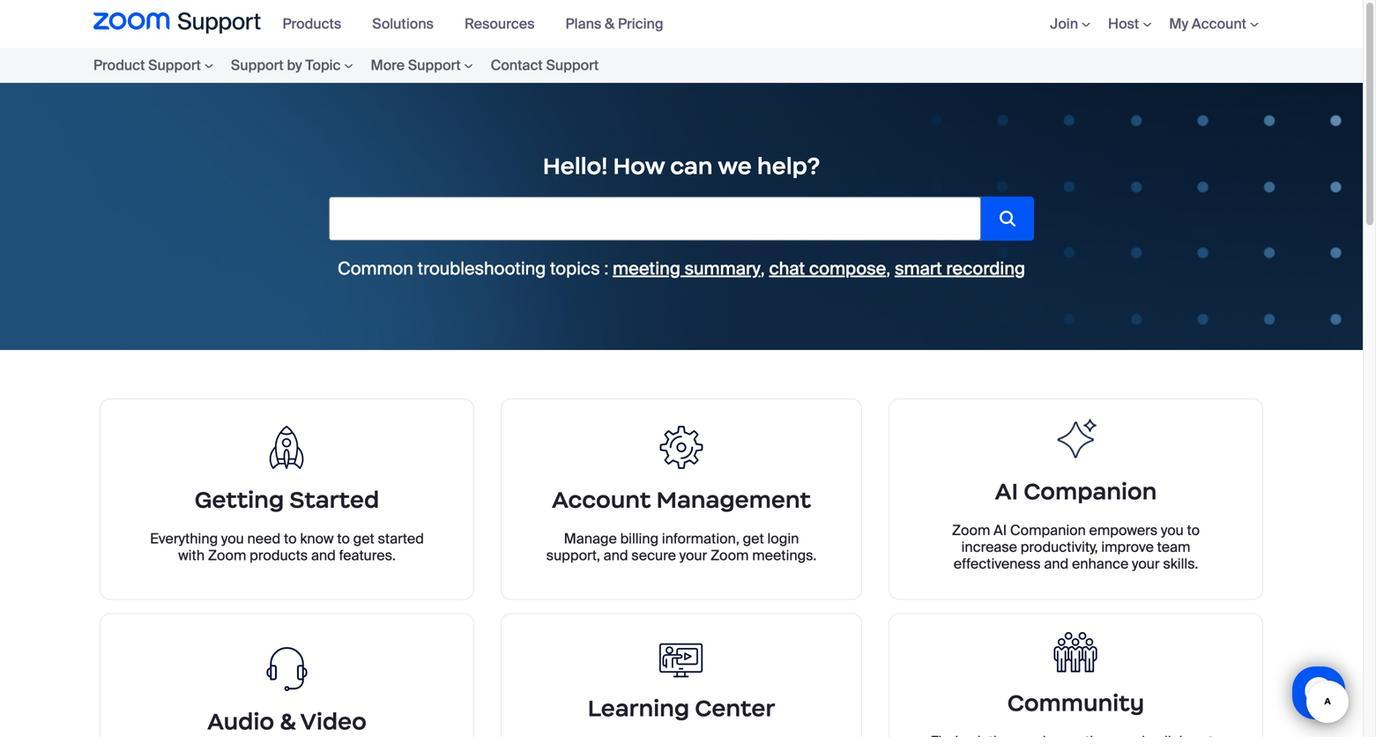 Task type: describe. For each thing, give the bounding box(es) containing it.
support by topic link
[[222, 53, 362, 77]]

meetings.
[[752, 546, 817, 565]]

main content containing hello! how can we help?
[[0, 83, 1363, 737]]

can
[[670, 152, 713, 180]]

my
[[1170, 14, 1189, 33]]

search image
[[1000, 211, 1016, 227]]

getting started
[[195, 486, 379, 514]]

zoom inside zoom ai companion empowers you to increase productivity, improve team effectiveness and enhance your skills.
[[952, 521, 991, 540]]

solutions
[[372, 14, 434, 33]]

learning
[[588, 694, 690, 723]]

host link
[[1109, 14, 1152, 33]]

productivity,
[[1021, 538, 1098, 556]]

audio & video link
[[100, 613, 474, 737]]

topics
[[550, 258, 600, 280]]

join
[[1051, 14, 1079, 33]]

clear image
[[981, 213, 994, 227]]

community
[[1008, 689, 1145, 717]]

& for pricing
[[605, 14, 615, 33]]

learning center link
[[501, 613, 862, 737]]

manage billing information, get login support, and secure your zoom meetings.
[[546, 529, 817, 565]]

enhance
[[1072, 555, 1129, 573]]

video
[[300, 707, 367, 736]]

manage
[[564, 529, 617, 548]]

ai inside zoom ai companion empowers you to increase productivity, improve team effectiveness and enhance your skills.
[[994, 521, 1007, 540]]

smart
[[895, 258, 942, 280]]

effectiveness
[[954, 555, 1041, 573]]

menu bar containing products
[[274, 0, 686, 48]]

help?
[[757, 152, 820, 180]]

support for more support
[[408, 56, 461, 75]]

features.
[[339, 546, 396, 565]]

menu bar containing product support
[[93, 48, 661, 83]]

hello! how can we help?
[[543, 152, 820, 180]]

1 , from the left
[[761, 258, 765, 280]]

empowers
[[1090, 521, 1158, 540]]

2 support from the left
[[231, 56, 284, 75]]

audio
[[207, 707, 274, 736]]

menu bar containing join
[[1024, 0, 1270, 48]]

more support link
[[362, 53, 482, 77]]

and for getting
[[311, 546, 336, 565]]

product
[[93, 56, 145, 75]]

information,
[[662, 529, 740, 548]]

more support
[[371, 56, 461, 75]]

to for started
[[337, 529, 350, 548]]

0 vertical spatial ai
[[995, 477, 1019, 506]]

1 vertical spatial account
[[552, 486, 651, 514]]

support by topic
[[231, 56, 341, 75]]

by
[[287, 56, 302, 75]]

zoom support image
[[93, 12, 261, 35]]

smart recording link
[[895, 258, 1026, 280]]

meeting summary link
[[613, 258, 761, 280]]

none search field inside main content
[[329, 197, 994, 241]]

my account link
[[1170, 14, 1259, 33]]

chat compose link
[[769, 258, 887, 280]]

resources link
[[465, 14, 548, 33]]

zoom for account management
[[711, 546, 749, 565]]

plans & pricing
[[566, 14, 664, 33]]

join link
[[1051, 14, 1091, 33]]

account management
[[552, 486, 811, 514]]

meeting
[[613, 258, 681, 280]]

solutions link
[[372, 14, 447, 33]]

troubleshooting
[[418, 258, 546, 280]]

more
[[371, 56, 405, 75]]

improve
[[1102, 538, 1154, 556]]

2 , from the left
[[887, 258, 891, 280]]

resources
[[465, 14, 535, 33]]

topic
[[306, 56, 341, 75]]

and inside 'manage billing information, get login support, and secure your zoom meetings.'
[[604, 546, 628, 565]]

to for companion
[[1188, 521, 1200, 540]]

zoom ai companion empowers you to increase productivity, improve team effectiveness and enhance your skills.
[[952, 521, 1200, 573]]

plans & pricing link
[[566, 14, 677, 33]]

support for contact support
[[546, 56, 599, 75]]

secure
[[632, 546, 676, 565]]



Task type: vqa. For each thing, say whether or not it's contained in the screenshot.
Solutions
yes



Task type: locate. For each thing, give the bounding box(es) containing it.
product support
[[93, 56, 201, 75]]

pricing
[[618, 14, 664, 33]]

you left need
[[221, 529, 244, 548]]

your left skills.
[[1132, 555, 1160, 573]]

Search text field
[[330, 198, 981, 240]]

your right secure
[[680, 546, 707, 565]]

to right know
[[337, 529, 350, 548]]

zoom inside everything you need to know to get started with zoom products and features.
[[208, 546, 246, 565]]

account
[[1192, 14, 1247, 33], [552, 486, 651, 514]]

zoom for getting started
[[208, 546, 246, 565]]

get
[[353, 529, 375, 548], [743, 529, 764, 548]]

common
[[338, 258, 414, 280]]

0 horizontal spatial ,
[[761, 258, 765, 280]]

1 horizontal spatial you
[[1161, 521, 1184, 540]]

&
[[605, 14, 615, 33], [280, 707, 296, 736]]

None search field
[[329, 197, 994, 241]]

1 horizontal spatial and
[[604, 546, 628, 565]]

and inside everything you need to know to get started with zoom products and features.
[[311, 546, 336, 565]]

your inside 'manage billing information, get login support, and secure your zoom meetings.'
[[680, 546, 707, 565]]

1 get from the left
[[353, 529, 375, 548]]

, left the chat
[[761, 258, 765, 280]]

0 horizontal spatial get
[[353, 529, 375, 548]]

and left secure
[[604, 546, 628, 565]]

& right plans
[[605, 14, 615, 33]]

and for ai
[[1044, 555, 1069, 573]]

2 horizontal spatial to
[[1188, 521, 1200, 540]]

0 horizontal spatial you
[[221, 529, 244, 548]]

product support link
[[93, 53, 222, 77]]

account right my
[[1192, 14, 1247, 33]]

to right need
[[284, 529, 297, 548]]

chat
[[769, 258, 805, 280]]

1 horizontal spatial zoom
[[711, 546, 749, 565]]

1 vertical spatial companion
[[1011, 521, 1086, 540]]

products
[[250, 546, 308, 565]]

getting
[[195, 486, 284, 514]]

menu bar
[[274, 0, 686, 48], [1024, 0, 1270, 48], [93, 48, 661, 83]]

audio & video
[[207, 707, 367, 736]]

get left login
[[743, 529, 764, 548]]

started
[[378, 529, 424, 548]]

companion up empowers
[[1024, 477, 1157, 506]]

support
[[148, 56, 201, 75], [231, 56, 284, 75], [408, 56, 461, 75], [546, 56, 599, 75]]

you inside zoom ai companion empowers you to increase productivity, improve team effectiveness and enhance your skills.
[[1161, 521, 1184, 540]]

0 vertical spatial &
[[605, 14, 615, 33]]

get left started
[[353, 529, 375, 548]]

your
[[680, 546, 707, 565], [1132, 555, 1160, 573]]

my account
[[1170, 14, 1247, 33]]

increase
[[962, 538, 1018, 556]]

2 horizontal spatial zoom
[[952, 521, 991, 540]]

contact
[[491, 56, 543, 75]]

1 support from the left
[[148, 56, 201, 75]]

0 vertical spatial account
[[1192, 14, 1247, 33]]

3 support from the left
[[408, 56, 461, 75]]

and inside zoom ai companion empowers you to increase productivity, improve team effectiveness and enhance your skills.
[[1044, 555, 1069, 573]]

1 horizontal spatial your
[[1132, 555, 1160, 573]]

you up skills.
[[1161, 521, 1184, 540]]

0 horizontal spatial your
[[680, 546, 707, 565]]

1 horizontal spatial to
[[337, 529, 350, 548]]

compose
[[809, 258, 887, 280]]

0 horizontal spatial and
[[311, 546, 336, 565]]

companion inside zoom ai companion empowers you to increase productivity, improve team effectiveness and enhance your skills.
[[1011, 521, 1086, 540]]

team
[[1158, 538, 1191, 556]]

ai companion
[[995, 477, 1157, 506]]

your inside zoom ai companion empowers you to increase productivity, improve team effectiveness and enhance your skills.
[[1132, 555, 1160, 573]]

zoom inside 'manage billing information, get login support, and secure your zoom meetings.'
[[711, 546, 749, 565]]

billing
[[620, 529, 659, 548]]

support down plans
[[546, 56, 599, 75]]

products
[[283, 14, 342, 33]]

1 horizontal spatial account
[[1192, 14, 1247, 33]]

0 horizontal spatial to
[[284, 529, 297, 548]]

ai
[[995, 477, 1019, 506], [994, 521, 1007, 540]]

know
[[300, 529, 334, 548]]

hello!
[[543, 152, 608, 180]]

to inside zoom ai companion empowers you to increase productivity, improve team effectiveness and enhance your skills.
[[1188, 521, 1200, 540]]

you
[[1161, 521, 1184, 540], [221, 529, 244, 548]]

ai up effectiveness
[[994, 521, 1007, 540]]

zoom right with
[[208, 546, 246, 565]]

2 get from the left
[[743, 529, 764, 548]]

support down zoom support image
[[148, 56, 201, 75]]

common troubleshooting topics : meeting summary , chat compose , smart recording
[[338, 258, 1026, 280]]

1 vertical spatial ai
[[994, 521, 1007, 540]]

0 horizontal spatial zoom
[[208, 546, 246, 565]]

we
[[718, 152, 752, 180]]

search image
[[1000, 211, 1016, 227]]

, left smart
[[887, 258, 891, 280]]

login
[[768, 529, 799, 548]]

zoom up effectiveness
[[952, 521, 991, 540]]

0 horizontal spatial account
[[552, 486, 651, 514]]

get inside everything you need to know to get started with zoom products and features.
[[353, 529, 375, 548]]

host
[[1109, 14, 1140, 33]]

,
[[761, 258, 765, 280], [887, 258, 891, 280]]

get inside 'manage billing information, get login support, and secure your zoom meetings.'
[[743, 529, 764, 548]]

support right the more
[[408, 56, 461, 75]]

community link
[[889, 613, 1264, 737]]

0 horizontal spatial &
[[280, 707, 296, 736]]

contact support
[[491, 56, 599, 75]]

companion down ai companion
[[1011, 521, 1086, 540]]

everything
[[150, 529, 218, 548]]

& inside menu bar
[[605, 14, 615, 33]]

support for product support
[[148, 56, 201, 75]]

with
[[178, 546, 205, 565]]

and left enhance
[[1044, 555, 1069, 573]]

how
[[613, 152, 665, 180]]

recording
[[947, 258, 1026, 280]]

1 horizontal spatial ,
[[887, 258, 891, 280]]

and
[[311, 546, 336, 565], [604, 546, 628, 565], [1044, 555, 1069, 573]]

1 horizontal spatial get
[[743, 529, 764, 548]]

summary
[[685, 258, 761, 280]]

contact support link
[[482, 53, 608, 77]]

:
[[604, 258, 609, 280]]

everything you need to know to get started with zoom products and features.
[[150, 529, 424, 565]]

& left "video"
[[280, 707, 296, 736]]

account inside menu bar
[[1192, 14, 1247, 33]]

1 vertical spatial &
[[280, 707, 296, 736]]

skills.
[[1164, 555, 1199, 573]]

support,
[[546, 546, 600, 565]]

support left by
[[231, 56, 284, 75]]

zoom
[[952, 521, 991, 540], [208, 546, 246, 565], [711, 546, 749, 565]]

4 support from the left
[[546, 56, 599, 75]]

ai up increase
[[995, 477, 1019, 506]]

zoom left meetings.
[[711, 546, 749, 565]]

management
[[657, 486, 811, 514]]

products link
[[283, 14, 355, 33]]

main content
[[0, 83, 1363, 737]]

started
[[290, 486, 379, 514]]

1 horizontal spatial &
[[605, 14, 615, 33]]

you inside everything you need to know to get started with zoom products and features.
[[221, 529, 244, 548]]

2 horizontal spatial and
[[1044, 555, 1069, 573]]

learning center
[[588, 694, 775, 723]]

need
[[247, 529, 281, 548]]

and left features.
[[311, 546, 336, 565]]

to
[[1188, 521, 1200, 540], [284, 529, 297, 548], [337, 529, 350, 548]]

account up manage in the left of the page
[[552, 486, 651, 514]]

& for video
[[280, 707, 296, 736]]

companion
[[1024, 477, 1157, 506], [1011, 521, 1086, 540]]

0 vertical spatial companion
[[1024, 477, 1157, 506]]

center
[[695, 694, 775, 723]]

to up skills.
[[1188, 521, 1200, 540]]

plans
[[566, 14, 602, 33]]



